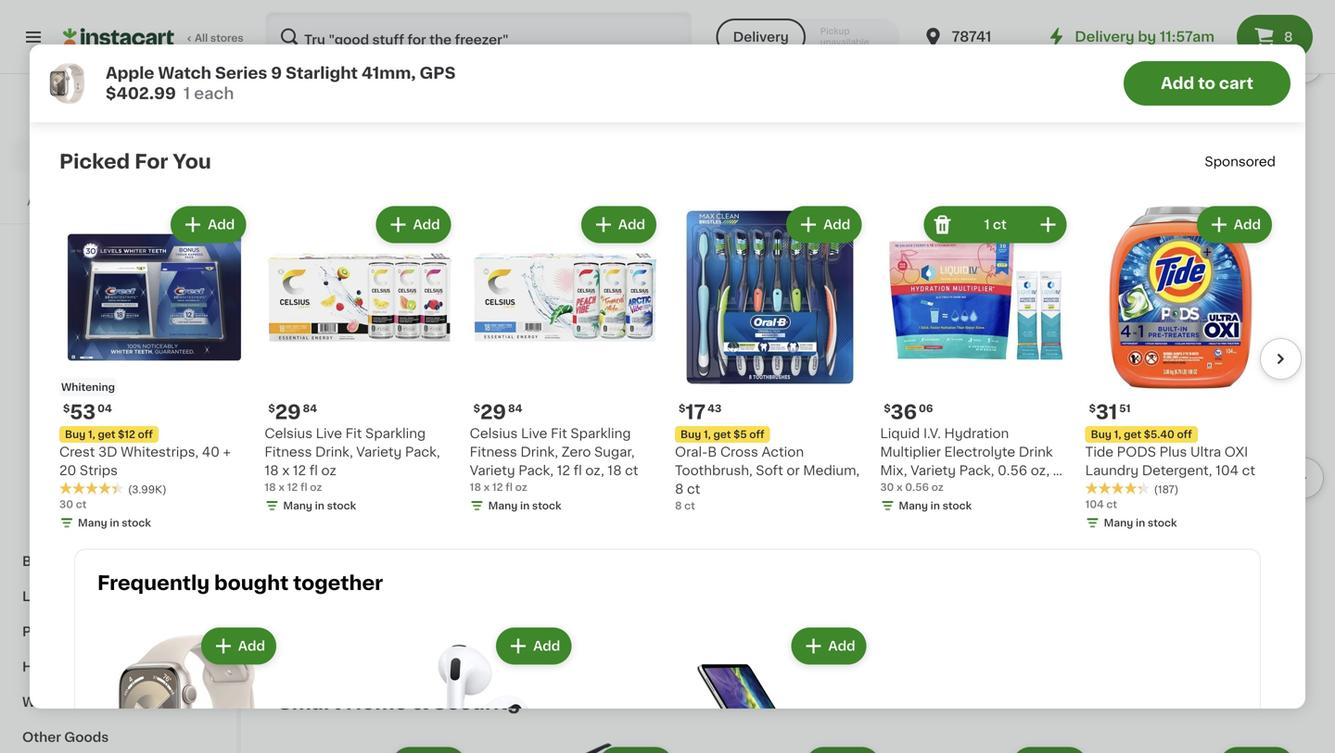 Task type: describe. For each thing, give the bounding box(es) containing it.
30 ct
[[59, 500, 87, 510]]

cider
[[71, 556, 108, 568]]

0 horizontal spatial wearables
[[99, 361, 168, 374]]

tide pods plus ultra oxi laundry detergent, 104 ct
[[1086, 446, 1256, 477]]

1, inside button
[[514, 549, 521, 559]]

buy 1, get $60 off button
[[485, 320, 677, 614]]

whitening
[[61, 382, 115, 393]]

$5.40
[[1144, 430, 1175, 440]]

together
[[293, 574, 383, 593]]

41mm,
[[362, 65, 416, 81]]

tv & video
[[33, 326, 105, 339]]

pack, inside celsius live fit sparkling fitness drink, variety pack, 18 x 12 fl oz 18 x 12 fl oz
[[405, 446, 440, 459]]

other goods
[[22, 732, 109, 745]]

mind.
[[1165, 98, 1202, 111]]

product group containing 122
[[1106, 320, 1298, 633]]

$ 92 99
[[282, 114, 331, 134]]

many in stock down buy 1, get $6 off
[[711, 639, 784, 649]]

0 horizontal spatial of
[[1085, 41, 1098, 54]]

get inside button
[[938, 549, 955, 559]]

$ 29 84 for celsius live fit sparkling fitness drink, zero sugar, variety pack, 12 fl oz, 18 ct
[[474, 403, 523, 422]]

drink, for variety
[[315, 446, 353, 459]]

view more for smart home & security
[[1215, 697, 1285, 710]]

view more for phones & wearables
[[1215, 273, 1285, 286]]

oz, inside liquid i.v. hydration multiplier electrolyte drink mix, variety pack, 0.56 oz, 30 ct
[[1031, 464, 1050, 477]]

in down 30 x 0.56 oz
[[931, 501, 940, 511]]

$ 252 99
[[903, 114, 964, 134]]

fl up the buy 1, get $60 off
[[506, 483, 513, 493]]

view more link for smart home & security
[[1215, 694, 1298, 713]]

liquor
[[22, 591, 65, 604]]

99 for 122
[[1152, 523, 1167, 533]]

fit for zero
[[551, 427, 567, 440]]

in up the buy 1, get $60 off
[[520, 501, 530, 511]]

1 horizontal spatial home
[[76, 396, 115, 409]]

stock down (3.99k)
[[122, 518, 151, 528]]

beer & cider
[[22, 556, 108, 568]]

medium,
[[803, 464, 860, 477]]

variety inside the celsius live fit sparkling fitness drink, zero sugar, variety pack, 12 fl oz, 18 ct 18 x 12 fl oz
[[470, 464, 515, 477]]

2 vertical spatial home
[[346, 694, 407, 713]]

1 vertical spatial phones & wearables
[[33, 361, 168, 374]]

$ 36 06
[[884, 403, 933, 422]]

celsius for celsius live fit sparkling fitness drink, zero sugar, variety pack, 12 fl oz, 18 ct
[[470, 427, 518, 440]]

view more link for phones & wearables
[[1215, 270, 1298, 289]]

in right best at the left bottom of the page
[[315, 501, 325, 511]]

best seller
[[284, 503, 330, 511]]

1 vertical spatial 0.56
[[905, 483, 929, 493]]

many down 30 ct
[[78, 518, 107, 528]]

+
[[223, 446, 231, 459]]

goods for paper goods
[[65, 626, 109, 639]]

99 for 162
[[532, 115, 546, 125]]

peace
[[1105, 98, 1145, 111]]

100%
[[995, 79, 1031, 92]]

& inside computers & accessories link
[[110, 485, 121, 498]]

cables & chargers link
[[11, 279, 225, 314]]

airtag,
[[320, 565, 362, 578]]

view pricing policy link
[[63, 158, 174, 172]]

$ inside $ 53 04
[[63, 404, 70, 414]]

fitness for variety
[[470, 446, 517, 459]]

stock up buy 1, get $30 off
[[1148, 518, 1177, 528]]

many down 104 ct
[[1104, 518, 1134, 528]]

30 for 30 x 0.56 oz
[[880, 483, 894, 493]]

fl up seller
[[309, 464, 318, 477]]

$5 inside button
[[958, 549, 971, 559]]

$ inside $ 252 99
[[903, 115, 910, 125]]

remove liquid i.v. hydration multiplier electrolyte drink mix, variety pack, 0.56 oz, 30 ct image
[[932, 214, 954, 236]]

zero
[[562, 446, 591, 459]]

1, inside button
[[928, 549, 935, 559]]

1 vertical spatial smart home & security link
[[278, 692, 521, 715]]

variety inside celsius live fit sparkling fitness drink, variety pack, 18 x 12 fl oz 18 x 12 fl oz
[[356, 446, 402, 459]]

$ inside the $ 192 99
[[1110, 115, 1117, 125]]

0 horizontal spatial smart home & security link
[[11, 385, 225, 420]]

electronics inside home electronics & appliances
[[76, 431, 149, 444]]

30 for 30 ct
[[59, 500, 73, 510]]

cameras link
[[11, 244, 225, 279]]

& inside health & personal care link
[[70, 661, 81, 674]]

series inside apple watch series 9 starlight 41mm, gps $402.99 1 each
[[215, 65, 267, 81]]

1 vertical spatial 4
[[365, 565, 374, 578]]

& inside wifi & networking link
[[61, 520, 72, 533]]

0 vertical spatial security
[[132, 396, 187, 409]]

oz inside the celsius live fit sparkling fitness drink, zero sugar, variety pack, 12 fl oz, 18 ct 18 x 12 fl oz
[[515, 483, 527, 493]]

buy inside button
[[491, 549, 511, 559]]

$ 17 43
[[679, 403, 722, 422]]

seller
[[306, 503, 330, 511]]

$36.09 element
[[899, 520, 1091, 544]]

oral-b cross action toothbrush, soft or medium, 8 ct 8 ct
[[675, 446, 860, 511]]

sparkling for pack,
[[365, 427, 426, 440]]

ct inside liquid i.v. hydration multiplier electrolyte drink mix, variety pack, 0.56 oz, 30 ct
[[880, 483, 894, 496]]

1080p
[[1159, 157, 1200, 170]]

laundry
[[1086, 464, 1139, 477]]

b
[[708, 446, 717, 459]]

0 horizontal spatial 104
[[1086, 500, 1104, 510]]

oral-
[[675, 446, 708, 459]]

get left $6
[[731, 549, 748, 559]]

fit for variety
[[346, 427, 362, 440]]

$ 29 84 for celsius live fit sparkling fitness drink, variety pack, 18 x 12 fl oz
[[268, 403, 317, 422]]

ct inside the celsius live fit sparkling fitness drink, zero sugar, variety pack, 12 fl oz, 18 ct 18 x 12 fl oz
[[625, 464, 639, 477]]

view inside view pricing policy link
[[63, 160, 88, 170]]

buy left $6
[[698, 549, 718, 559]]

wifi
[[33, 520, 58, 533]]

ct inside the tide pods plus ultra oxi laundry detergent, 104 ct
[[1242, 464, 1256, 477]]

care
[[146, 661, 178, 674]]

stock down celsius live fit sparkling fitness drink, variety pack, 18 x 12 fl oz 18 x 12 fl oz
[[327, 501, 356, 511]]

$9
[[337, 549, 350, 559]]

picked
[[59, 152, 130, 172]]

home electronics & appliances link
[[11, 420, 225, 474]]

get left $9 at the left bottom
[[317, 549, 334, 559]]

0 vertical spatial electronics
[[22, 149, 98, 162]]

0 horizontal spatial to
[[161, 197, 172, 207]]

84 for celsius live fit sparkling fitness drink, variety pack, 18 x 12 fl oz
[[303, 404, 317, 414]]

add costco membership to save
[[27, 197, 198, 207]]

add to cart
[[1161, 76, 1254, 91]]

1 inside apple watch series 9 starlight 41mm, gps $402.99 1 each
[[183, 86, 190, 102]]

place
[[964, 98, 1000, 111]]

apple for apple watch series 9 starlight 41mm, gps $402.99 1 each
[[106, 65, 154, 81]]

buy 1, get $5 off inside 'product' 'group'
[[681, 430, 765, 440]]

many in stock up buy 1, get $30 off
[[1104, 518, 1177, 528]]

computers & accessories
[[33, 485, 204, 498]]

9
[[271, 65, 282, 81]]

pack, inside the celsius live fit sparkling fitness drink, zero sugar, variety pack, 12 fl oz, 18 ct 18 x 12 fl oz
[[519, 464, 554, 477]]

starlight
[[286, 65, 358, 81]]

$ inside $ 31 51
[[1089, 404, 1096, 414]]

4 interest-free payments of $100.75 with klarna .
[[919, 41, 1232, 54]]

$6
[[751, 549, 764, 559]]

1, down $ 122 99
[[1135, 549, 1142, 559]]

84 for celsius live fit sparkling fitness drink, zero sugar, variety pack, 12 fl oz, 18 ct
[[508, 404, 523, 414]]

view for phones & wearables
[[1215, 273, 1248, 286]]

get up the pods
[[1124, 430, 1142, 440]]

class
[[1189, 139, 1224, 152]]

0 vertical spatial phones
[[278, 270, 355, 289]]

drink, for zero
[[521, 446, 558, 459]]

fl down zero
[[574, 464, 582, 477]]

$ inside $ 342 99
[[696, 115, 703, 125]]

122
[[1117, 522, 1151, 542]]

1 horizontal spatial security
[[433, 694, 521, 713]]

0 vertical spatial -
[[1228, 139, 1234, 152]]

x inside the celsius live fit sparkling fitness drink, zero sugar, variety pack, 12 fl oz, 18 ct 18 x 12 fl oz
[[484, 483, 490, 493]]

costco logo image
[[101, 96, 136, 132]]

$60
[[544, 549, 565, 559]]

get up 3d
[[98, 430, 115, 440]]

342
[[703, 114, 742, 134]]

& inside tv & video "link"
[[54, 326, 64, 339]]

buy inside button
[[905, 549, 925, 559]]

bought
[[214, 574, 289, 593]]

30 inside liquid i.v. hydration multiplier electrolyte drink mix, variety pack, 0.56 oz, 30 ct
[[1053, 464, 1071, 477]]

1 for 1 ct
[[985, 218, 990, 231]]

buy 1, get $5 off inside button
[[905, 549, 989, 559]]

3d
[[98, 446, 117, 459]]

electrolyte
[[945, 446, 1016, 459]]

30 x 0.56 oz
[[880, 483, 944, 493]]

1, down $ 31 51
[[1114, 430, 1122, 440]]

buy 1, get $30 off
[[1112, 549, 1203, 559]]

wifi & networking
[[33, 520, 150, 533]]

delivery for delivery by 11:57am
[[1075, 30, 1135, 44]]

video games
[[33, 220, 121, 233]]

order
[[1036, 98, 1071, 111]]

1 vertical spatial phones
[[33, 361, 82, 374]]

health
[[22, 661, 67, 674]]

product group containing 36
[[880, 203, 1071, 517]]

$ inside $ 36 06
[[884, 404, 891, 414]]

celsius live fit sparkling fitness drink, variety pack, 18 x 12 fl oz 18 x 12 fl oz
[[265, 427, 440, 493]]

hydration
[[945, 427, 1009, 440]]

hisense
[[1106, 139, 1159, 152]]

strips
[[80, 464, 118, 477]]

gps
[[420, 65, 456, 81]]

many down 30 x 0.56 oz
[[899, 501, 928, 511]]

get left $30
[[1145, 549, 1162, 559]]

liquid
[[880, 427, 920, 440]]

add inside button
[[1161, 76, 1195, 91]]

you
[[173, 152, 211, 172]]

in up buy 1, get $30 off
[[1136, 518, 1146, 528]]

wifi & networking link
[[11, 509, 225, 544]]

buy up tide
[[1091, 430, 1112, 440]]

live for zero
[[521, 427, 548, 440]]

other goods link
[[11, 721, 225, 754]]

1 vertical spatial smart home & security
[[278, 694, 521, 713]]

mix,
[[880, 464, 907, 477]]

many up buy 1, get $9 off
[[283, 501, 313, 511]]

detergent,
[[1142, 464, 1213, 477]]

video games link
[[11, 209, 225, 244]]

in down computers & accessories link
[[110, 518, 119, 528]]

celsius for celsius live fit sparkling fitness drink, variety pack, 18 x 12 fl oz
[[265, 427, 313, 440]]

appliances
[[33, 450, 106, 463]]

item carousel region containing 122
[[278, 313, 1324, 663]]

buy down '122'
[[1112, 549, 1132, 559]]

2 horizontal spatial 4
[[919, 41, 927, 54]]

apple for apple airtag, 4 pack 4 ct
[[278, 565, 316, 578]]

baby link
[[11, 68, 225, 103]]

off inside buy 1, get $60 off button
[[567, 549, 582, 559]]

1 each
[[692, 211, 725, 221]]

with for $100.75
[[1155, 41, 1182, 54]]

view for smart home & security
[[1215, 697, 1248, 710]]

computers & accessories link
[[11, 474, 225, 509]]

frequently
[[97, 574, 210, 593]]

1, left $9 at the left bottom
[[307, 549, 314, 559]]

to inside button
[[1198, 76, 1216, 91]]

stores
[[210, 33, 244, 43]]

many in stock up buy 1, get $9 off
[[283, 501, 356, 511]]

instacart logo image
[[63, 26, 174, 48]]

1 vertical spatial 8
[[675, 483, 684, 496]]

free
[[986, 41, 1012, 54]]

lcd
[[1233, 157, 1262, 170]]

stock down $6
[[755, 639, 784, 649]]



Task type: vqa. For each thing, say whether or not it's contained in the screenshot.
the left Phones
yes



Task type: locate. For each thing, give the bounding box(es) containing it.
0 horizontal spatial 30
[[59, 500, 73, 510]]

0 vertical spatial each
[[194, 86, 234, 102]]

policy
[[130, 160, 162, 170]]

92
[[289, 114, 315, 134]]

each inside apple watch series 9 starlight 41mm, gps $402.99 1 each
[[194, 86, 234, 102]]

0 horizontal spatial series
[[215, 65, 267, 81]]

off inside buy 1, get $5 off button
[[974, 549, 989, 559]]

stock up $36.09 'element'
[[943, 501, 972, 511]]

fitness left zero
[[470, 446, 517, 459]]

99 right 92
[[317, 115, 331, 125]]

$100.75
[[1101, 41, 1152, 54]]

0 horizontal spatial smart
[[33, 396, 73, 409]]

1 celsius from the left
[[265, 427, 313, 440]]

2 vertical spatial view
[[1215, 697, 1248, 710]]

sparkling inside celsius live fit sparkling fitness drink, variety pack, 18 x 12 fl oz 18 x 12 fl oz
[[365, 427, 426, 440]]

1 vertical spatial series
[[1106, 157, 1147, 170]]

with left klarna
[[1155, 41, 1182, 54]]

$ inside $ 92 99
[[282, 115, 289, 125]]

0 horizontal spatial buy 1, get $5 off
[[681, 430, 765, 440]]

sparkling
[[365, 427, 426, 440], [571, 427, 631, 440]]

1 horizontal spatial phones & wearables
[[278, 270, 490, 289]]

costco up video games
[[51, 197, 89, 207]]

product group
[[59, 203, 250, 535], [265, 203, 455, 517], [470, 203, 660, 517], [675, 203, 866, 514], [880, 203, 1071, 517], [1086, 203, 1276, 535], [278, 320, 470, 618], [485, 320, 677, 614], [692, 320, 884, 655], [899, 320, 1091, 633], [1106, 320, 1298, 633], [97, 624, 280, 754], [393, 624, 575, 754], [688, 624, 871, 754], [278, 744, 470, 754], [485, 744, 677, 754], [692, 744, 884, 754], [899, 744, 1091, 754], [1106, 744, 1298, 754]]

off right $9 at the left bottom
[[353, 549, 368, 559]]

tv down cables
[[33, 326, 50, 339]]

29 up the celsius live fit sparkling fitness drink, zero sugar, variety pack, 12 fl oz, 18 ct 18 x 12 fl oz
[[480, 403, 506, 422]]

20
[[59, 464, 76, 477]]

get down $36.09 'element'
[[938, 549, 955, 559]]

99 inside $ 162 99
[[532, 115, 546, 125]]

electronics down the floral
[[22, 149, 98, 162]]

0 vertical spatial apple
[[106, 65, 154, 81]]

2 goods from the top
[[64, 732, 109, 745]]

celsius inside the celsius live fit sparkling fitness drink, zero sugar, variety pack, 12 fl oz, 18 ct 18 x 12 fl oz
[[470, 427, 518, 440]]

many
[[283, 501, 313, 511], [488, 501, 518, 511], [899, 501, 928, 511], [78, 518, 107, 528], [1104, 518, 1134, 528], [711, 639, 740, 649]]

buy 1, get $5 off up b
[[681, 430, 765, 440]]

1 vertical spatial each
[[699, 211, 725, 221]]

oz,
[[585, 464, 604, 477], [1031, 464, 1050, 477]]

buy 1, get $5 off button
[[899, 320, 1091, 633]]

apple inside apple watch series 9 starlight 41mm, gps $402.99 1 each
[[106, 65, 154, 81]]

ct
[[993, 218, 1007, 231], [625, 464, 639, 477], [1242, 464, 1256, 477], [687, 483, 700, 496], [880, 483, 894, 496], [76, 500, 87, 510], [1107, 500, 1118, 510], [685, 501, 695, 511], [288, 583, 299, 594]]

drink, up seller
[[315, 446, 353, 459]]

off right $30
[[1188, 549, 1203, 559]]

2 $ 29 84 from the left
[[474, 403, 523, 422]]

11:57am
[[1160, 30, 1215, 44]]

home inside home electronics & appliances
[[33, 431, 73, 444]]

0 vertical spatial 104
[[1216, 464, 1239, 477]]

1 for 1 each
[[692, 211, 697, 221]]

delivery by 11:57am
[[1075, 30, 1215, 44]]

fit inside celsius live fit sparkling fitness drink, variety pack, 18 x 12 fl oz 18 x 12 fl oz
[[346, 427, 362, 440]]

fitness inside the celsius live fit sparkling fitness drink, zero sugar, variety pack, 12 fl oz, 18 ct 18 x 12 fl oz
[[470, 446, 517, 459]]

item carousel region containing 92
[[278, 0, 1324, 239]]

1 horizontal spatial wearables
[[381, 270, 490, 289]]

with down 100% satisfaction guarantee link
[[1074, 98, 1101, 111]]

$30
[[1165, 549, 1185, 559]]

0 horizontal spatial 0.56
[[905, 483, 929, 493]]

0 horizontal spatial each
[[194, 86, 234, 102]]

1 horizontal spatial celsius
[[470, 427, 518, 440]]

8 right .
[[1284, 31, 1293, 44]]

tv & video link
[[11, 314, 225, 350]]

1 horizontal spatial 104
[[1216, 464, 1239, 477]]

sugar,
[[594, 446, 635, 459]]

cables
[[33, 290, 79, 303]]

1 horizontal spatial $5
[[958, 549, 971, 559]]

0 horizontal spatial costco
[[51, 197, 89, 207]]

many in stock
[[283, 501, 356, 511], [488, 501, 562, 511], [899, 501, 972, 511], [78, 518, 151, 528], [1104, 518, 1177, 528], [711, 639, 784, 649]]

8 inside button
[[1284, 31, 1293, 44]]

0 vertical spatial phones & wearables link
[[278, 268, 490, 291]]

delivery by 11:57am link
[[1045, 26, 1215, 48]]

104 inside the tide pods plus ultra oxi laundry detergent, 104 ct
[[1216, 464, 1239, 477]]

buy up crest
[[65, 430, 86, 440]]

product group containing 31
[[1086, 203, 1276, 535]]

99 for 342
[[744, 115, 758, 125]]

0 vertical spatial view more link
[[1215, 270, 1298, 289]]

watch
[[158, 65, 211, 81]]

item carousel region containing 53
[[33, 195, 1302, 542]]

1 horizontal spatial 1
[[692, 211, 697, 221]]

tv inside "link"
[[33, 326, 50, 339]]

0.56 down 'drink'
[[998, 464, 1028, 477]]

2 horizontal spatial 30
[[1053, 464, 1071, 477]]

buy 1, get $9 off
[[284, 549, 368, 559]]

0 horizontal spatial -
[[1150, 157, 1156, 170]]

more for phones & wearables
[[1251, 273, 1285, 286]]

satisfaction
[[1034, 79, 1113, 92]]

live inside celsius live fit sparkling fitness drink, variety pack, 18 x 12 fl oz 18 x 12 fl oz
[[316, 427, 342, 440]]

tv down the a45h
[[1265, 157, 1282, 170]]

plus
[[1160, 446, 1187, 459]]

item carousel region
[[278, 0, 1324, 239], [33, 195, 1302, 542], [278, 313, 1324, 663]]

99 inside the $ 192 99
[[1153, 115, 1168, 125]]

best
[[284, 503, 304, 511]]

personal
[[84, 661, 143, 674]]

0 horizontal spatial delivery
[[733, 31, 789, 44]]

1 vertical spatial wearables
[[99, 361, 168, 374]]

of left $100.75
[[1085, 41, 1098, 54]]

1 vertical spatial costco
[[51, 197, 89, 207]]

0 horizontal spatial oz,
[[585, 464, 604, 477]]

of down guarantee
[[1149, 98, 1162, 111]]

off up plus
[[1177, 430, 1192, 440]]

get up b
[[714, 430, 731, 440]]

buy
[[65, 430, 86, 440], [681, 430, 701, 440], [1091, 430, 1112, 440], [284, 549, 304, 559], [698, 549, 718, 559], [491, 549, 511, 559], [905, 549, 925, 559], [1112, 549, 1132, 559]]

1 horizontal spatial each
[[699, 211, 725, 221]]

action
[[762, 446, 804, 459]]

goods for other goods
[[64, 732, 109, 745]]

0 vertical spatial 0.56
[[998, 464, 1028, 477]]

1 vertical spatial 104
[[1086, 500, 1104, 510]]

1 horizontal spatial 29
[[480, 403, 506, 422]]

sparkling inside the celsius live fit sparkling fitness drink, zero sugar, variety pack, 12 fl oz, 18 ct 18 x 12 fl oz
[[571, 427, 631, 440]]

1 fit from the left
[[346, 427, 362, 440]]

1 horizontal spatial $ 29 84
[[474, 403, 523, 422]]

delivery inside button
[[733, 31, 789, 44]]

home
[[76, 396, 115, 409], [33, 431, 73, 444], [346, 694, 407, 713]]

2 view more link from the top
[[1215, 694, 1298, 713]]

tv inside hisense 43" class - a45h series - 1080p led lcd tv
[[1265, 157, 1282, 170]]

live inside the celsius live fit sparkling fitness drink, zero sugar, variety pack, 12 fl oz, 18 ct 18 x 12 fl oz
[[521, 427, 548, 440]]

29 for celsius live fit sparkling fitness drink, zero sugar, variety pack, 12 fl oz, 18 ct
[[480, 403, 506, 422]]

oz, down 'drink'
[[1031, 464, 1050, 477]]

1 vertical spatial -
[[1150, 157, 1156, 170]]

goods inside paper goods link
[[65, 626, 109, 639]]

fit inside the celsius live fit sparkling fitness drink, zero sugar, variety pack, 12 fl oz, 18 ct 18 x 12 fl oz
[[551, 427, 567, 440]]

whitestrips,
[[121, 446, 199, 459]]

$ inside $ 162 99
[[489, 115, 496, 125]]

many down buy 1, get $6 off
[[711, 639, 740, 649]]

1 oz, from the left
[[585, 464, 604, 477]]

1 horizontal spatial buy 1, get $5 off
[[905, 549, 989, 559]]

$ inside $ 122 99
[[1110, 523, 1117, 533]]

2 live from the left
[[521, 427, 548, 440]]

0 horizontal spatial security
[[132, 396, 187, 409]]

30 left laundry
[[1053, 464, 1071, 477]]

off down $36.09 'element'
[[974, 549, 989, 559]]

pack
[[377, 565, 409, 578]]

0 vertical spatial tv
[[1265, 157, 1282, 170]]

1 vertical spatial 30
[[880, 483, 894, 493]]

fitness up best at the left bottom of the page
[[265, 446, 312, 459]]

$5 down $36.09 'element'
[[958, 549, 971, 559]]

99 inside $ 122 99
[[1152, 523, 1167, 533]]

$ 29 84 up celsius live fit sparkling fitness drink, variety pack, 18 x 12 fl oz 18 x 12 fl oz
[[268, 403, 317, 422]]

2 drink, from the left
[[521, 446, 558, 459]]

2 sparkling from the left
[[571, 427, 631, 440]]

1 horizontal spatial oz,
[[1031, 464, 1050, 477]]

electronics link
[[11, 138, 225, 173]]

2 view more from the top
[[1215, 697, 1285, 710]]

2 horizontal spatial variety
[[911, 464, 956, 477]]

1 goods from the top
[[65, 626, 109, 639]]

oz, down zero
[[585, 464, 604, 477]]

17
[[686, 403, 706, 422]]

99 right 162
[[532, 115, 546, 125]]

1 horizontal spatial fit
[[551, 427, 567, 440]]

buy 1, get $12 off
[[65, 430, 153, 440]]

many in stock down computers & accessories link
[[78, 518, 151, 528]]

drink, left zero
[[521, 446, 558, 459]]

apple down buy 1, get $9 off
[[278, 565, 316, 578]]

with for order
[[1074, 98, 1101, 111]]

1, down $ 53 04
[[88, 430, 95, 440]]

(4.52k)
[[761, 196, 799, 206]]

1 horizontal spatial drink,
[[521, 446, 558, 459]]

1 vertical spatial electronics
[[76, 431, 149, 444]]

(3.99k)
[[128, 485, 167, 495]]

costco link
[[94, 96, 143, 154]]

0 vertical spatial to
[[1198, 76, 1216, 91]]

2 vertical spatial 4
[[278, 583, 285, 594]]

1 84 from the left
[[303, 404, 317, 414]]

apple up the $402.99
[[106, 65, 154, 81]]

goods right other
[[64, 732, 109, 745]]

2 fit from the left
[[551, 427, 567, 440]]

a45h
[[1237, 139, 1274, 152]]

1 vertical spatial more
[[1251, 697, 1285, 710]]

0 horizontal spatial fit
[[346, 427, 362, 440]]

0 vertical spatial smart
[[33, 396, 73, 409]]

2 celsius from the left
[[470, 427, 518, 440]]

1, left "$60"
[[514, 549, 521, 559]]

electronics
[[22, 149, 98, 162], [76, 431, 149, 444]]

goods
[[65, 626, 109, 639], [64, 732, 109, 745]]

1 horizontal spatial -
[[1228, 139, 1234, 152]]

$ inside $ 17 43
[[679, 404, 686, 414]]

stock down the celsius live fit sparkling fitness drink, zero sugar, variety pack, 12 fl oz, 18 ct 18 x 12 fl oz
[[532, 501, 562, 511]]

goods inside other goods link
[[64, 732, 109, 745]]

nsored
[[1231, 155, 1276, 168]]

your
[[1003, 98, 1032, 111]]

more for smart home & security
[[1251, 697, 1285, 710]]

29 up celsius live fit sparkling fitness drink, variety pack, 18 x 12 fl oz 18 x 12 fl oz
[[275, 403, 301, 422]]

1 vertical spatial phones & wearables link
[[11, 350, 225, 385]]

104 down laundry
[[1086, 500, 1104, 510]]

live for variety
[[316, 427, 342, 440]]

1 view more link from the top
[[1215, 270, 1298, 289]]

with inside 100% satisfaction guarantee place your order with peace of mind.
[[1074, 98, 1101, 111]]

1 live from the left
[[316, 427, 342, 440]]

product group containing 17
[[675, 203, 866, 514]]

fl up best seller
[[300, 483, 308, 493]]

live
[[316, 427, 342, 440], [521, 427, 548, 440]]

oz, inside the celsius live fit sparkling fitness drink, zero sugar, variety pack, 12 fl oz, 18 ct 18 x 12 fl oz
[[585, 464, 604, 477]]

- left 1080p
[[1150, 157, 1156, 170]]

drink, inside celsius live fit sparkling fitness drink, variety pack, 18 x 12 fl oz 18 x 12 fl oz
[[315, 446, 353, 459]]

1 view more from the top
[[1215, 273, 1285, 286]]

1 horizontal spatial costco
[[94, 138, 143, 151]]

buy 1, get $6 off
[[698, 549, 782, 559]]

&
[[360, 270, 377, 289], [82, 290, 93, 303], [54, 326, 64, 339], [86, 361, 96, 374], [119, 396, 129, 409], [153, 431, 163, 444], [110, 485, 121, 498], [61, 520, 72, 533], [57, 556, 68, 568], [70, 661, 81, 674], [412, 694, 429, 713]]

costco up view pricing policy link
[[94, 138, 143, 151]]

celsius
[[265, 427, 313, 440], [470, 427, 518, 440]]

1 vertical spatial smart
[[278, 694, 341, 713]]

off right $12
[[138, 430, 153, 440]]

cart
[[1219, 76, 1254, 91]]

0 vertical spatial wearables
[[381, 270, 490, 289]]

many up the buy 1, get $60 off
[[488, 501, 518, 511]]

2 horizontal spatial pack,
[[960, 464, 995, 477]]

0 horizontal spatial smart home & security
[[33, 396, 187, 409]]

4 left pack
[[365, 565, 374, 578]]

series down "hisense"
[[1106, 157, 1147, 170]]

0 vertical spatial series
[[215, 65, 267, 81]]

to left the save
[[161, 197, 172, 207]]

many in stock down 30 x 0.56 oz
[[899, 501, 972, 511]]

off right $6
[[767, 549, 782, 559]]

apple inside apple airtag, 4 pack 4 ct
[[278, 565, 316, 578]]

beer & cider link
[[11, 544, 225, 580]]

1 horizontal spatial pack,
[[519, 464, 554, 477]]

1 horizontal spatial phones
[[278, 270, 355, 289]]

1, down $36.09 'element'
[[928, 549, 935, 559]]

video
[[33, 220, 71, 233], [67, 326, 105, 339]]

$ 162 99
[[489, 114, 546, 134]]

1 horizontal spatial with
[[1155, 41, 1182, 54]]

off
[[138, 430, 153, 440], [750, 430, 765, 440], [1177, 430, 1192, 440], [353, 549, 368, 559], [767, 549, 782, 559], [567, 549, 582, 559], [974, 549, 989, 559], [1188, 549, 1203, 559]]

0 horizontal spatial phones & wearables link
[[11, 350, 225, 385]]

0 vertical spatial smart home & security
[[33, 396, 187, 409]]

buy 1, get $5.40 off
[[1091, 430, 1192, 440]]

drink, inside the celsius live fit sparkling fitness drink, zero sugar, variety pack, 12 fl oz, 18 ct 18 x 12 fl oz
[[521, 446, 558, 459]]

product group containing 53
[[59, 203, 250, 535]]

variety inside liquid i.v. hydration multiplier electrolyte drink mix, variety pack, 0.56 oz, 30 ct
[[911, 464, 956, 477]]

30 down mix,
[[880, 483, 894, 493]]

pack, inside liquid i.v. hydration multiplier electrolyte drink mix, variety pack, 0.56 oz, 30 ct
[[960, 464, 995, 477]]

sparkling for sugar,
[[571, 427, 631, 440]]

get left "$60"
[[524, 549, 541, 559]]

2 vertical spatial 8
[[675, 501, 682, 511]]

99 inside $ 342 99
[[744, 115, 758, 125]]

service type group
[[717, 19, 900, 56]]

1 vertical spatial $5
[[958, 549, 971, 559]]

frequently bought together
[[97, 574, 383, 593]]

0 horizontal spatial celsius
[[265, 427, 313, 440]]

off right "$60"
[[567, 549, 582, 559]]

1 vertical spatial view more link
[[1215, 694, 1298, 713]]

delivery for delivery
[[733, 31, 789, 44]]

0.56 down mix,
[[905, 483, 929, 493]]

get
[[98, 430, 115, 440], [714, 430, 731, 440], [1124, 430, 1142, 440], [317, 549, 334, 559], [731, 549, 748, 559], [524, 549, 541, 559], [938, 549, 955, 559], [1145, 549, 1162, 559]]

paper goods link
[[11, 615, 225, 650]]

18
[[265, 464, 279, 477], [608, 464, 622, 477], [265, 483, 276, 493], [470, 483, 481, 493]]

1 more from the top
[[1251, 273, 1285, 286]]

fit
[[346, 427, 362, 440], [551, 427, 567, 440]]

paper
[[22, 626, 61, 639]]

1 vertical spatial of
[[1149, 98, 1162, 111]]

1 vertical spatial view more
[[1215, 697, 1285, 710]]

0 vertical spatial 4
[[919, 41, 927, 54]]

1 vertical spatial with
[[1074, 98, 1101, 111]]

0 vertical spatial phones & wearables
[[278, 270, 490, 289]]

baby
[[22, 79, 57, 92]]

buy down 30 x 0.56 oz
[[905, 549, 925, 559]]

1 inside 'product' 'group'
[[985, 218, 990, 231]]

99 right "192"
[[1153, 115, 1168, 125]]

0 horizontal spatial home
[[33, 431, 73, 444]]

buy up oral-
[[681, 430, 701, 440]]

chargers
[[96, 290, 156, 303]]

1 $ 29 84 from the left
[[268, 403, 317, 422]]

many in stock up the buy 1, get $60 off
[[488, 501, 562, 511]]

$5
[[734, 430, 747, 440], [958, 549, 971, 559]]

1 vertical spatial security
[[433, 694, 521, 713]]

delivery
[[1075, 30, 1135, 44], [733, 31, 789, 44]]

0 horizontal spatial $ 29 84
[[268, 403, 317, 422]]

series left 9
[[215, 65, 267, 81]]

2 29 from the left
[[480, 403, 506, 422]]

x
[[282, 464, 290, 477], [279, 483, 285, 493], [484, 483, 490, 493], [897, 483, 903, 493]]

apple watch series 9 starlight 41mm, gps $402.99 1 each
[[106, 65, 456, 102]]

series inside hisense 43" class - a45h series - 1080p led lcd tv
[[1106, 157, 1147, 170]]

fitness inside celsius live fit sparkling fitness drink, variety pack, 18 x 12 fl oz 18 x 12 fl oz
[[265, 446, 312, 459]]

video inside "link"
[[67, 326, 105, 339]]

apple
[[106, 65, 154, 81], [278, 565, 316, 578]]

oz inside 'product' 'group'
[[932, 483, 944, 493]]

goods up health & personal care
[[65, 626, 109, 639]]

84 up the celsius live fit sparkling fitness drink, zero sugar, variety pack, 12 fl oz, 18 ct 18 x 12 fl oz
[[508, 404, 523, 414]]

0 horizontal spatial 4
[[278, 583, 285, 594]]

payments
[[1016, 41, 1081, 54]]

0 vertical spatial view more
[[1215, 273, 1285, 286]]

or
[[787, 464, 800, 477]]

0.56
[[998, 464, 1028, 477], [905, 483, 929, 493]]

0 horizontal spatial drink,
[[315, 446, 353, 459]]

stock
[[327, 501, 356, 511], [532, 501, 562, 511], [943, 501, 972, 511], [122, 518, 151, 528], [1148, 518, 1177, 528], [755, 639, 784, 649]]

1 fitness from the left
[[265, 446, 312, 459]]

8 down oral-
[[675, 483, 684, 496]]

off up cross
[[750, 430, 765, 440]]

delivery button
[[717, 19, 806, 56]]

celsius live fit sparkling fitness drink, zero sugar, variety pack, 12 fl oz, 18 ct 18 x 12 fl oz
[[470, 427, 639, 493]]

2 more from the top
[[1251, 697, 1285, 710]]

2 fitness from the left
[[470, 446, 517, 459]]

0 horizontal spatial with
[[1074, 98, 1101, 111]]

increment quantity of liquid i.v. hydration multiplier electrolyte drink mix, variety pack, 0.56 oz, 30 ct image
[[1037, 214, 1060, 236]]

31
[[1096, 403, 1118, 422]]

2 oz, from the left
[[1031, 464, 1050, 477]]

fitness for 18
[[265, 446, 312, 459]]

0 vertical spatial 8
[[1284, 31, 1293, 44]]

99 up buy 1, get $30 off
[[1152, 523, 1167, 533]]

in down buy 1, get $6 off
[[743, 639, 752, 649]]

99 inside $ 252 99
[[950, 115, 964, 125]]

None search field
[[265, 11, 692, 63]]

& inside beer & cider link
[[57, 556, 68, 568]]

buy left "$60"
[[491, 549, 511, 559]]

1, up b
[[704, 430, 711, 440]]

cameras
[[33, 255, 92, 268]]

buy down best at the left bottom of the page
[[284, 549, 304, 559]]

2 horizontal spatial home
[[346, 694, 407, 713]]

192
[[1117, 114, 1151, 134]]

0 horizontal spatial sparkling
[[365, 427, 426, 440]]

0 vertical spatial buy 1, get $5 off
[[681, 430, 765, 440]]

0.56 inside liquid i.v. hydration multiplier electrolyte drink mix, variety pack, 0.56 oz, 30 ct
[[998, 464, 1028, 477]]

1 vertical spatial goods
[[64, 732, 109, 745]]

99 for 92
[[317, 115, 331, 125]]

i.v.
[[924, 427, 941, 440]]

104 ct
[[1086, 500, 1118, 510]]

$ 53 04
[[63, 403, 112, 422]]

$5 up cross
[[734, 430, 747, 440]]

of inside 100% satisfaction guarantee place your order with peace of mind.
[[1149, 98, 1162, 111]]

1 horizontal spatial apple
[[278, 565, 316, 578]]

2 84 from the left
[[508, 404, 523, 414]]

1, left $6
[[721, 549, 728, 559]]

& inside cables & chargers link
[[82, 290, 93, 303]]

1 horizontal spatial 0.56
[[998, 464, 1028, 477]]

celsius inside celsius live fit sparkling fitness drink, variety pack, 18 x 12 fl oz 18 x 12 fl oz
[[265, 427, 313, 440]]

1 vertical spatial buy 1, get $5 off
[[905, 549, 989, 559]]

& inside home electronics & appliances
[[153, 431, 163, 444]]

99 inside $ 92 99
[[317, 115, 331, 125]]

costco
[[94, 138, 143, 151], [51, 197, 89, 207]]

36
[[891, 403, 917, 422]]

$ 342 99
[[696, 114, 758, 134]]

wearables
[[381, 270, 490, 289], [99, 361, 168, 374]]

view pricing policy
[[63, 160, 162, 170]]

1 29 from the left
[[275, 403, 301, 422]]

1 vertical spatial apple
[[278, 565, 316, 578]]

oxi
[[1225, 446, 1249, 459]]

buy 1, get $5 off down $36.09 'element'
[[905, 549, 989, 559]]

$ 192 99
[[1110, 114, 1168, 134]]

1 vertical spatial tv
[[33, 326, 50, 339]]

get inside button
[[524, 549, 541, 559]]

0 vertical spatial video
[[33, 220, 71, 233]]

0 vertical spatial costco
[[94, 138, 143, 151]]

4 down buy 1, get $9 off
[[278, 583, 285, 594]]

99 for 192
[[1153, 115, 1168, 125]]

0 vertical spatial $5
[[734, 430, 747, 440]]

1 sparkling from the left
[[365, 427, 426, 440]]

1 drink, from the left
[[315, 446, 353, 459]]

for
[[135, 152, 168, 172]]

electronics up 3d
[[76, 431, 149, 444]]

$ 29 84 up the celsius live fit sparkling fitness drink, zero sugar, variety pack, 12 fl oz, 18 ct 18 x 12 fl oz
[[474, 403, 523, 422]]

0 horizontal spatial live
[[316, 427, 342, 440]]

99 for 252
[[950, 115, 964, 125]]

29 for celsius live fit sparkling fitness drink, variety pack, 18 x 12 fl oz
[[275, 403, 301, 422]]

1 ct
[[985, 218, 1007, 231]]

4 left interest-
[[919, 41, 927, 54]]

ct inside apple airtag, 4 pack 4 ct
[[288, 583, 299, 594]]



